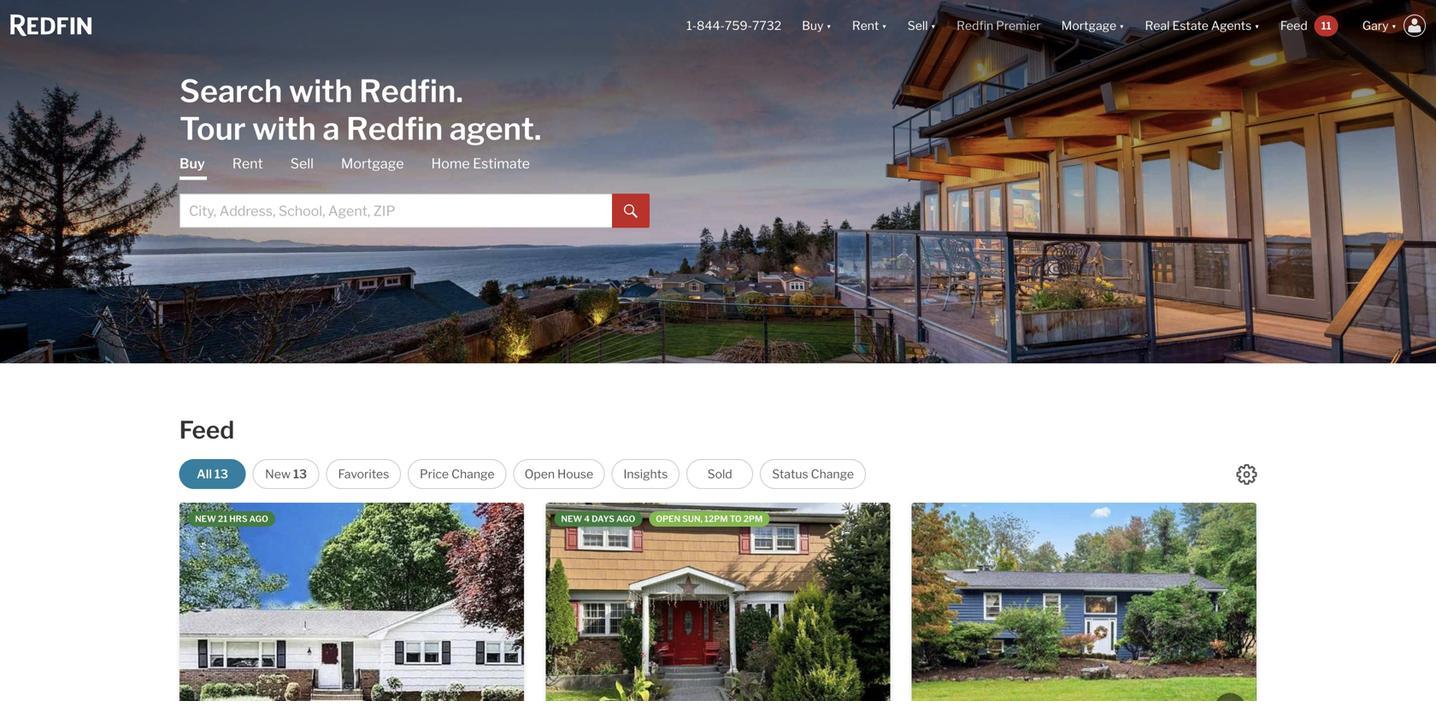 Task type: describe. For each thing, give the bounding box(es) containing it.
tab list containing buy
[[180, 154, 650, 228]]

4
[[584, 514, 590, 524]]

gary ▾
[[1363, 18, 1398, 33]]

new 13
[[265, 467, 307, 482]]

new 4 days ago
[[561, 514, 636, 524]]

new 21 hrs ago
[[195, 514, 268, 524]]

mortgage for mortgage
[[341, 155, 404, 172]]

home
[[431, 155, 470, 172]]

rent ▾
[[853, 18, 888, 33]]

hrs
[[229, 514, 248, 524]]

mortgage ▾ button
[[1052, 0, 1135, 51]]

agent.
[[450, 110, 542, 148]]

a
[[323, 110, 340, 148]]

redfin inside button
[[957, 18, 994, 33]]

sell link
[[291, 154, 314, 173]]

▾ for sell ▾
[[931, 18, 937, 33]]

rent link
[[232, 154, 263, 173]]

▾ for gary ▾
[[1392, 18, 1398, 33]]

sell for sell ▾
[[908, 18, 929, 33]]

2pm
[[744, 514, 763, 524]]

open
[[525, 467, 555, 482]]

real estate agents ▾
[[1146, 18, 1260, 33]]

all 13
[[197, 467, 228, 482]]

gary
[[1363, 18, 1389, 33]]

home estimate link
[[431, 154, 530, 173]]

sell ▾ button
[[908, 0, 937, 51]]

all
[[197, 467, 212, 482]]

favorites
[[338, 467, 389, 482]]

buy for buy
[[180, 155, 205, 172]]

City, Address, School, Agent, ZIP search field
[[180, 194, 612, 228]]

real estate agents ▾ button
[[1135, 0, 1271, 51]]

real estate agents ▾ link
[[1146, 0, 1260, 51]]

real
[[1146, 18, 1170, 33]]

new
[[265, 467, 291, 482]]

7732
[[753, 18, 782, 33]]

price change
[[420, 467, 495, 482]]

buy link
[[180, 154, 205, 180]]

search with redfin. tour with a redfin agent.
[[180, 72, 542, 148]]

estimate
[[473, 155, 530, 172]]

open sun, 12pm to 2pm
[[656, 514, 763, 524]]

sell ▾
[[908, 18, 937, 33]]

insights
[[624, 467, 668, 482]]

Price Change radio
[[408, 459, 507, 489]]

0 horizontal spatial feed
[[179, 416, 235, 445]]

ago for new 21 hrs ago
[[249, 514, 268, 524]]

mortgage for mortgage ▾
[[1062, 18, 1117, 33]]

to
[[730, 514, 742, 524]]

▾ for mortgage ▾
[[1120, 18, 1125, 33]]

open house
[[525, 467, 594, 482]]

open
[[656, 514, 681, 524]]

12pm
[[705, 514, 728, 524]]

search
[[180, 72, 283, 110]]

sun,
[[683, 514, 703, 524]]

submit search image
[[624, 205, 638, 218]]

Insights radio
[[612, 459, 680, 489]]



Task type: locate. For each thing, give the bounding box(es) containing it.
feed
[[1281, 18, 1308, 33], [179, 416, 235, 445]]

▾ right agents
[[1255, 18, 1260, 33]]

estate
[[1173, 18, 1209, 33]]

with
[[289, 72, 353, 110], [252, 110, 316, 148]]

ago right hrs
[[249, 514, 268, 524]]

1 new from the left
[[195, 514, 216, 524]]

5 ▾ from the left
[[1255, 18, 1260, 33]]

1 vertical spatial redfin
[[346, 110, 443, 148]]

ago right days
[[617, 514, 636, 524]]

redfin left "premier"
[[957, 18, 994, 33]]

sold
[[708, 467, 733, 482]]

13 right the all
[[215, 467, 228, 482]]

feed left 11
[[1281, 18, 1308, 33]]

buy
[[802, 18, 824, 33], [180, 155, 205, 172]]

status
[[773, 467, 809, 482]]

house
[[558, 467, 594, 482]]

13 right the new
[[293, 467, 307, 482]]

2 change from the left
[[811, 467, 854, 482]]

photo of 4 robert ct, nanuet, ny 10954 image
[[546, 503, 891, 701], [891, 503, 1236, 701]]

0 horizontal spatial buy
[[180, 155, 205, 172]]

1 vertical spatial sell
[[291, 155, 314, 172]]

844-
[[697, 18, 725, 33]]

13 for all 13
[[215, 467, 228, 482]]

change inside option
[[811, 467, 854, 482]]

buy ▾
[[802, 18, 832, 33]]

1 horizontal spatial new
[[561, 514, 583, 524]]

home estimate
[[431, 155, 530, 172]]

1 horizontal spatial 13
[[293, 467, 307, 482]]

1 vertical spatial rent
[[232, 155, 263, 172]]

1 change from the left
[[452, 467, 495, 482]]

new
[[195, 514, 216, 524], [561, 514, 583, 524]]

6 ▾ from the left
[[1392, 18, 1398, 33]]

1 photo of 2 van wyck st, montvale, nj 07645 image from the left
[[912, 503, 1257, 701]]

sell ▾ button
[[898, 0, 947, 51]]

rent ▾ button
[[842, 0, 898, 51]]

ago for new 4 days ago
[[617, 514, 636, 524]]

new left 21
[[195, 514, 216, 524]]

premier
[[997, 18, 1041, 33]]

Sold radio
[[687, 459, 754, 489]]

rent
[[853, 18, 880, 33], [232, 155, 263, 172]]

▾ for buy ▾
[[827, 18, 832, 33]]

13 inside all radio
[[215, 467, 228, 482]]

1 horizontal spatial feed
[[1281, 18, 1308, 33]]

rent inside dropdown button
[[853, 18, 880, 33]]

1 vertical spatial buy
[[180, 155, 205, 172]]

759-
[[725, 18, 753, 33]]

redfin up mortgage link
[[346, 110, 443, 148]]

0 vertical spatial feed
[[1281, 18, 1308, 33]]

rent right buy ▾
[[853, 18, 880, 33]]

0 vertical spatial rent
[[853, 18, 880, 33]]

mortgage up city, address, school, agent, zip "search box"
[[341, 155, 404, 172]]

redfin premier button
[[947, 0, 1052, 51]]

13 inside new option
[[293, 467, 307, 482]]

0 vertical spatial buy
[[802, 18, 824, 33]]

1 horizontal spatial mortgage
[[1062, 18, 1117, 33]]

price
[[420, 467, 449, 482]]

tab list
[[180, 154, 650, 228]]

1 ago from the left
[[249, 514, 268, 524]]

1 horizontal spatial redfin
[[957, 18, 994, 33]]

3 ▾ from the left
[[931, 18, 937, 33]]

new left 4
[[561, 514, 583, 524]]

All radio
[[179, 459, 246, 489]]

Status Change radio
[[760, 459, 867, 489]]

0 horizontal spatial rent
[[232, 155, 263, 172]]

redfin premier
[[957, 18, 1041, 33]]

▾ for rent ▾
[[882, 18, 888, 33]]

11
[[1322, 19, 1332, 32]]

1 vertical spatial feed
[[179, 416, 235, 445]]

1-844-759-7732
[[687, 18, 782, 33]]

mortgage
[[1062, 18, 1117, 33], [341, 155, 404, 172]]

status change
[[773, 467, 854, 482]]

buy ▾ button
[[802, 0, 832, 51]]

photo of 2 van wyck st, montvale, nj 07645 image
[[912, 503, 1257, 701], [1257, 503, 1437, 701]]

change for price change
[[452, 467, 495, 482]]

redfin inside the search with redfin. tour with a redfin agent.
[[346, 110, 443, 148]]

1 horizontal spatial ago
[[617, 514, 636, 524]]

new for new 21 hrs ago
[[195, 514, 216, 524]]

13 for new 13
[[293, 467, 307, 482]]

mortgage inside mortgage ▾ dropdown button
[[1062, 18, 1117, 33]]

ago
[[249, 514, 268, 524], [617, 514, 636, 524]]

redfin.
[[359, 72, 463, 110]]

1 horizontal spatial buy
[[802, 18, 824, 33]]

▾ right rent ▾ at the right top of the page
[[931, 18, 937, 33]]

sell inside dropdown button
[[908, 18, 929, 33]]

agents
[[1212, 18, 1252, 33]]

1 horizontal spatial change
[[811, 467, 854, 482]]

2 13 from the left
[[293, 467, 307, 482]]

1-
[[687, 18, 697, 33]]

buy down tour
[[180, 155, 205, 172]]

option group
[[179, 459, 867, 489]]

change for status change
[[811, 467, 854, 482]]

change inside radio
[[452, 467, 495, 482]]

1 horizontal spatial rent
[[853, 18, 880, 33]]

2 new from the left
[[561, 514, 583, 524]]

2 photo of 4 robert ct, nanuet, ny 10954 image from the left
[[891, 503, 1236, 701]]

1 horizontal spatial sell
[[908, 18, 929, 33]]

0 horizontal spatial change
[[452, 467, 495, 482]]

tour
[[180, 110, 246, 148]]

buy inside buy ▾ dropdown button
[[802, 18, 824, 33]]

0 vertical spatial sell
[[908, 18, 929, 33]]

▾ left real
[[1120, 18, 1125, 33]]

feed up the all
[[179, 416, 235, 445]]

change right price
[[452, 467, 495, 482]]

0 horizontal spatial mortgage
[[341, 155, 404, 172]]

buy for buy ▾
[[802, 18, 824, 33]]

redfin
[[957, 18, 994, 33], [346, 110, 443, 148]]

13
[[215, 467, 228, 482], [293, 467, 307, 482]]

2 photo of 2 van wyck st, montvale, nj 07645 image from the left
[[1257, 503, 1437, 701]]

rent down tour
[[232, 155, 263, 172]]

mortgage ▾ button
[[1062, 0, 1125, 51]]

0 horizontal spatial sell
[[291, 155, 314, 172]]

▾
[[827, 18, 832, 33], [882, 18, 888, 33], [931, 18, 937, 33], [1120, 18, 1125, 33], [1255, 18, 1260, 33], [1392, 18, 1398, 33]]

sell right rent link
[[291, 155, 314, 172]]

1 vertical spatial mortgage
[[341, 155, 404, 172]]

sell right rent ▾ at the right top of the page
[[908, 18, 929, 33]]

0 vertical spatial redfin
[[957, 18, 994, 33]]

0 horizontal spatial ago
[[249, 514, 268, 524]]

mortgage ▾
[[1062, 18, 1125, 33]]

0 vertical spatial mortgage
[[1062, 18, 1117, 33]]

1 ▾ from the left
[[827, 18, 832, 33]]

0 horizontal spatial new
[[195, 514, 216, 524]]

rent for rent
[[232, 155, 263, 172]]

days
[[592, 514, 615, 524]]

buy ▾ button
[[792, 0, 842, 51]]

1 photo of 4 robert ct, nanuet, ny 10954 image from the left
[[546, 503, 891, 701]]

▾ left sell ▾
[[882, 18, 888, 33]]

new for new 4 days ago
[[561, 514, 583, 524]]

buy right 7732
[[802, 18, 824, 33]]

2 ago from the left
[[617, 514, 636, 524]]

sell for sell
[[291, 155, 314, 172]]

2 ▾ from the left
[[882, 18, 888, 33]]

1-844-759-7732 link
[[687, 18, 782, 33]]

21
[[218, 514, 228, 524]]

▾ right gary
[[1392, 18, 1398, 33]]

option group containing all
[[179, 459, 867, 489]]

Favorites radio
[[326, 459, 401, 489]]

1 13 from the left
[[215, 467, 228, 482]]

change
[[452, 467, 495, 482], [811, 467, 854, 482]]

sell
[[908, 18, 929, 33], [291, 155, 314, 172]]

0 horizontal spatial redfin
[[346, 110, 443, 148]]

rent ▾ button
[[853, 0, 888, 51]]

mortgage link
[[341, 154, 404, 173]]

mortgage left real
[[1062, 18, 1117, 33]]

0 horizontal spatial 13
[[215, 467, 228, 482]]

rent for rent ▾
[[853, 18, 880, 33]]

buy inside tab list
[[180, 155, 205, 172]]

4 ▾ from the left
[[1120, 18, 1125, 33]]

New radio
[[253, 459, 320, 489]]

change right status
[[811, 467, 854, 482]]

mortgage inside tab list
[[341, 155, 404, 172]]

photo of 40 fox hill rd, upper saddle river, nj 07458 image
[[180, 503, 524, 701]]

Open House radio
[[513, 459, 605, 489]]

▾ left rent ▾ at the right top of the page
[[827, 18, 832, 33]]

sell inside tab list
[[291, 155, 314, 172]]



Task type: vqa. For each thing, say whether or not it's contained in the screenshot.
the bottommost Buy
yes



